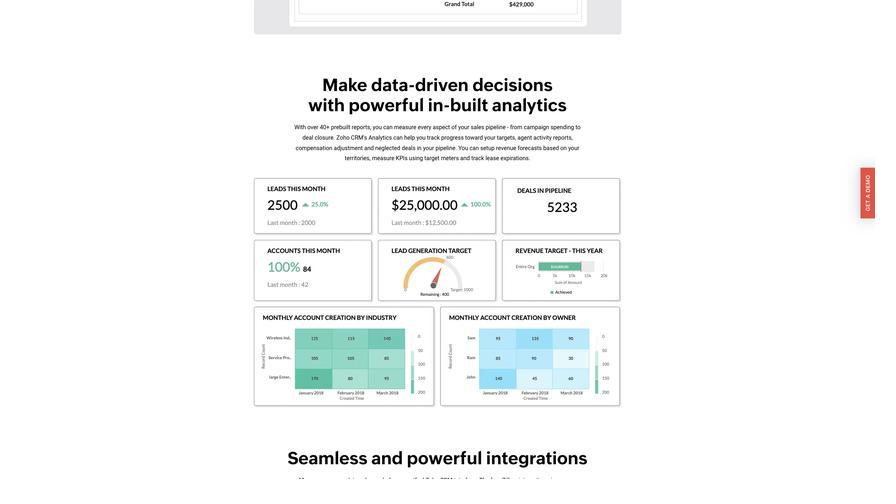 Task type: vqa. For each thing, say whether or not it's contained in the screenshot.
the top reports,
yes



Task type: describe. For each thing, give the bounding box(es) containing it.
data-
[[371, 75, 415, 95]]

setup
[[481, 145, 495, 152]]

a
[[866, 195, 872, 199]]

driven
[[415, 75, 469, 95]]

pipeline.
[[436, 145, 457, 152]]

40+
[[320, 124, 330, 131]]

neglected
[[375, 145, 401, 152]]

to
[[576, 124, 581, 131]]

closure.
[[315, 134, 335, 141]]

pipeline
[[486, 124, 506, 131]]

get a demo
[[866, 175, 872, 212]]

deals
[[402, 145, 416, 152]]

1 vertical spatial you
[[417, 134, 426, 141]]

activity
[[534, 134, 552, 141]]

your up the setup
[[485, 134, 496, 141]]

decisions
[[473, 75, 553, 95]]

target
[[425, 155, 440, 162]]

zoho
[[337, 134, 350, 141]]

with
[[295, 124, 306, 131]]

prebuilt
[[331, 124, 351, 131]]

with over 40+ prebuilt reports, you can measure every aspect of your sales pipeline - from campaign spending to deal closure. zoho crm's analytics can help you track progress toward your targets, agent activity reports, compensation adjustment and neglected deals in your pipeline. you can setup revenue forecasts based on your territories, measure kpis using target meters and track lease expirations.
[[295, 124, 581, 162]]

0 vertical spatial reports,
[[352, 124, 372, 131]]

aspect
[[433, 124, 450, 131]]

over
[[308, 124, 319, 131]]

0 vertical spatial you
[[373, 124, 382, 131]]

1 vertical spatial track
[[472, 155, 484, 162]]

analytics
[[369, 134, 392, 141]]

based
[[544, 145, 559, 152]]

from
[[510, 124, 523, 131]]

on
[[561, 145, 567, 152]]

agent
[[518, 134, 532, 141]]

analytics
[[492, 95, 567, 115]]

campaign
[[524, 124, 550, 131]]

meters
[[441, 155, 459, 162]]

seamless
[[288, 449, 368, 469]]

deal
[[303, 134, 313, 141]]

of
[[452, 124, 457, 131]]

your right in
[[423, 145, 434, 152]]



Task type: locate. For each thing, give the bounding box(es) containing it.
targets,
[[497, 134, 516, 141]]

track down the setup
[[472, 155, 484, 162]]

adjustment
[[334, 145, 363, 152]]

crm's
[[351, 134, 367, 141]]

1 horizontal spatial track
[[472, 155, 484, 162]]

expirations.
[[501, 155, 531, 162]]

your right on
[[569, 145, 580, 152]]

lease
[[486, 155, 499, 162]]

in-
[[428, 95, 450, 115]]

0 horizontal spatial can
[[384, 124, 393, 131]]

territories,
[[345, 155, 371, 162]]

track
[[427, 134, 440, 141], [472, 155, 484, 162]]

toward
[[466, 134, 483, 141]]

measure
[[394, 124, 417, 131], [372, 155, 395, 162]]

you up in
[[417, 134, 426, 141]]

powerful inside make data-driven decisions with powerful in-built analytics
[[349, 95, 424, 115]]

your
[[459, 124, 470, 131], [485, 134, 496, 141], [423, 145, 434, 152], [569, 145, 580, 152]]

1 horizontal spatial reports,
[[553, 134, 573, 141]]

1 vertical spatial can
[[394, 134, 403, 141]]

0 vertical spatial measure
[[394, 124, 417, 131]]

sales
[[471, 124, 485, 131]]

and
[[364, 145, 374, 152], [461, 155, 470, 162], [372, 449, 403, 469]]

1 vertical spatial measure
[[372, 155, 395, 162]]

spending
[[551, 124, 575, 131]]

powerful
[[349, 95, 424, 115], [407, 449, 483, 469]]

you
[[459, 145, 468, 152]]

demo
[[866, 175, 872, 193]]

2 horizontal spatial can
[[470, 145, 479, 152]]

kpis
[[396, 155, 408, 162]]

in
[[417, 145, 422, 152]]

revenue
[[496, 145, 517, 152]]

progress
[[442, 134, 464, 141]]

compensation
[[296, 145, 333, 152]]

integrations
[[486, 449, 588, 469]]

track down aspect
[[427, 134, 440, 141]]

get
[[866, 200, 872, 212]]

0 vertical spatial track
[[427, 134, 440, 141]]

2 vertical spatial can
[[470, 145, 479, 152]]

0 horizontal spatial track
[[427, 134, 440, 141]]

reports,
[[352, 124, 372, 131], [553, 134, 573, 141]]

forecasts
[[518, 145, 542, 152]]

1 horizontal spatial you
[[417, 134, 426, 141]]

0 horizontal spatial reports,
[[352, 124, 372, 131]]

get a demo link
[[861, 168, 876, 219]]

make data-driven decisions with powerful in-built analytics
[[308, 75, 567, 115]]

0 vertical spatial powerful
[[349, 95, 424, 115]]

measure down neglected on the left top
[[372, 155, 395, 162]]

reports, up crm's
[[352, 124, 372, 131]]

help
[[404, 134, 415, 141]]

with
[[308, 95, 345, 115]]

measure up help
[[394, 124, 417, 131]]

can
[[384, 124, 393, 131], [394, 134, 403, 141], [470, 145, 479, 152]]

can down toward
[[470, 145, 479, 152]]

using
[[409, 155, 423, 162]]

0 horizontal spatial you
[[373, 124, 382, 131]]

1 vertical spatial and
[[461, 155, 470, 162]]

can up analytics
[[384, 124, 393, 131]]

1 vertical spatial powerful
[[407, 449, 483, 469]]

every
[[418, 124, 432, 131]]

you up analytics
[[373, 124, 382, 131]]

you
[[373, 124, 382, 131], [417, 134, 426, 141]]

can left help
[[394, 134, 403, 141]]

0 vertical spatial and
[[364, 145, 374, 152]]

2 vertical spatial and
[[372, 449, 403, 469]]

1 horizontal spatial can
[[394, 134, 403, 141]]

make
[[323, 75, 368, 95]]

built in crm analytics image
[[254, 179, 622, 408]]

your right of
[[459, 124, 470, 131]]

seamless and powerful integrations
[[288, 449, 588, 469]]

reports, down 'spending'
[[553, 134, 573, 141]]

built
[[450, 95, 489, 115]]

0 vertical spatial can
[[384, 124, 393, 131]]

-
[[507, 124, 509, 131]]

1 vertical spatial reports,
[[553, 134, 573, 141]]



